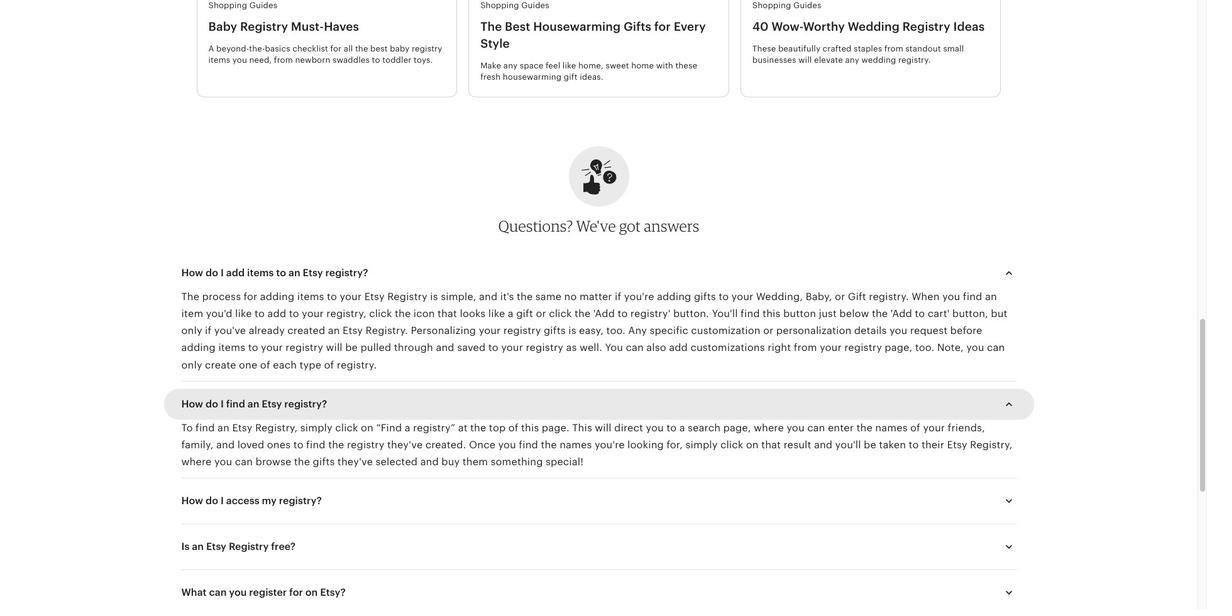 Task type: locate. For each thing, give the bounding box(es) containing it.
do up process
[[206, 267, 218, 279]]

click down the search
[[721, 439, 743, 451]]

registry,
[[255, 422, 298, 434], [970, 439, 1013, 451]]

once
[[469, 439, 496, 451]]

is
[[181, 542, 190, 554]]

1 vertical spatial where
[[181, 457, 212, 469]]

an up created
[[289, 267, 300, 279]]

an up "but"
[[985, 291, 997, 303]]

1 vertical spatial registry?
[[284, 398, 327, 410]]

create
[[205, 359, 236, 371]]

0 vertical spatial gift
[[564, 72, 578, 82]]

same
[[536, 291, 562, 303]]

how do i find an etsy registry? button
[[170, 390, 1028, 420]]

you inside 'dropdown button'
[[229, 587, 247, 599]]

2 vertical spatial registry.
[[337, 359, 377, 371]]

1 vertical spatial be
[[864, 439, 876, 451]]

0 horizontal spatial guides
[[249, 1, 277, 10]]

1 horizontal spatial too.
[[915, 342, 934, 354]]

0 horizontal spatial this
[[521, 422, 539, 434]]

registry up standout at right
[[903, 20, 951, 34]]

do left access
[[206, 496, 218, 508]]

with
[[656, 61, 673, 70]]

0 vertical spatial how
[[181, 267, 203, 279]]

on left 'result'
[[746, 439, 759, 451]]

0 horizontal spatial any
[[504, 61, 518, 70]]

can
[[626, 342, 644, 354], [987, 342, 1005, 354], [807, 422, 825, 434], [235, 457, 253, 469], [209, 587, 227, 599]]

0 vertical spatial too.
[[606, 325, 626, 337]]

0 horizontal spatial names
[[560, 439, 592, 451]]

you up something
[[498, 439, 516, 451]]

gift
[[564, 72, 578, 82], [516, 308, 533, 320]]

3 shopping guides from the left
[[753, 1, 821, 10]]

as
[[566, 342, 577, 354]]

1 horizontal spatial page,
[[885, 342, 913, 354]]

do inside how do i find an etsy registry? dropdown button
[[206, 398, 218, 410]]

1 vertical spatial is
[[569, 325, 576, 337]]

add down 'specific'
[[669, 342, 688, 354]]

registry'
[[631, 308, 671, 320]]

2 horizontal spatial like
[[563, 61, 576, 70]]

registry
[[240, 20, 288, 34], [903, 20, 951, 34], [387, 291, 428, 303], [229, 542, 269, 554]]

0 horizontal spatial add
[[226, 267, 245, 279]]

1 vertical spatial gifts
[[544, 325, 566, 337]]

registry"
[[413, 422, 455, 434]]

2 vertical spatial i
[[221, 496, 224, 508]]

3 how from the top
[[181, 496, 203, 508]]

"find
[[376, 422, 402, 434]]

do inside 'how do i access my registry?' dropdown button
[[206, 496, 218, 508]]

registry?
[[325, 267, 368, 279], [284, 398, 327, 410], [279, 496, 322, 508]]

a right "find
[[405, 422, 410, 434]]

for right gifts
[[654, 20, 671, 34]]

will down registry,
[[326, 342, 343, 354]]

2 horizontal spatial from
[[885, 44, 903, 53]]

for
[[654, 20, 671, 34], [330, 44, 342, 53], [244, 291, 257, 303], [289, 587, 303, 599]]

looking
[[628, 439, 664, 451]]

and down personalizing
[[436, 342, 454, 354]]

customization
[[691, 325, 761, 337]]

the right browse
[[294, 457, 310, 469]]

the inside the best housewarming gifts for every style
[[480, 20, 502, 34]]

any
[[845, 55, 859, 65], [504, 61, 518, 70]]

1 vertical spatial that
[[761, 439, 781, 451]]

registry? down type at the left of page
[[284, 398, 327, 410]]

find down one
[[226, 398, 245, 410]]

be inside the process for adding items to your etsy registry is simple, and it's the same no matter if you're adding gifts to your wedding, baby, or gift registry. when you find an item you'd like to add to your registry, click the icon that looks like a gift or click the 'add to registry' button. you'll find this button just below the 'add to cart' button, but only if you've already created an etsy registry. personalizing your registry gifts is easy, too. any specific customization or personalization details you request before adding items to your registry will be pulled through and saved to your registry as well. you can also add customizations right from your registry page, too. note, you can only create one of each type of registry.
[[345, 342, 358, 354]]

registry. down pulled
[[337, 359, 377, 371]]

shopping up baby
[[208, 1, 247, 10]]

too. down request
[[915, 342, 934, 354]]

guides for best
[[521, 1, 549, 10]]

etsy down friends,
[[947, 439, 967, 451]]

0 vertical spatial add
[[226, 267, 245, 279]]

make any space feel like home, sweet home with these fresh housewarming gift ideas.
[[480, 61, 697, 82]]

registry.
[[366, 325, 408, 337]]

space
[[520, 61, 543, 70]]

how inside 'how do i access my registry?' dropdown button
[[181, 496, 203, 508]]

and
[[479, 291, 498, 303], [436, 342, 454, 354], [216, 439, 235, 451], [814, 439, 833, 451], [420, 457, 439, 469]]

2 vertical spatial how
[[181, 496, 203, 508]]

only down item
[[181, 325, 202, 337]]

0 horizontal spatial a
[[405, 422, 410, 434]]

simple,
[[441, 291, 476, 303]]

1 shopping guides from the left
[[208, 1, 277, 10]]

if right matter
[[615, 291, 621, 303]]

1 horizontal spatial 'add
[[891, 308, 912, 320]]

do
[[206, 267, 218, 279], [206, 398, 218, 410], [206, 496, 218, 508]]

created
[[288, 325, 325, 337]]

your up their
[[923, 422, 945, 434]]

0 vertical spatial the
[[480, 20, 502, 34]]

matter
[[580, 291, 612, 303]]

gifts
[[694, 291, 716, 303], [544, 325, 566, 337], [313, 457, 335, 469]]

registry left free?
[[229, 542, 269, 554]]

how inside dropdown button
[[181, 267, 203, 279]]

2 how from the top
[[181, 398, 203, 410]]

names down this at left bottom
[[560, 439, 592, 451]]

0 vertical spatial where
[[754, 422, 784, 434]]

2 vertical spatial from
[[794, 342, 817, 354]]

1 horizontal spatial this
[[763, 308, 781, 320]]

1 how from the top
[[181, 267, 203, 279]]

too. up you
[[606, 325, 626, 337]]

registry. down standout at right
[[898, 55, 931, 65]]

1 vertical spatial only
[[181, 359, 202, 371]]

1 vertical spatial too.
[[915, 342, 934, 354]]

of right one
[[260, 359, 270, 371]]

that up personalizing
[[438, 308, 457, 320]]

0 horizontal spatial 'add
[[593, 308, 615, 320]]

is
[[430, 291, 438, 303], [569, 325, 576, 337]]

40 wow-worthy wedding registry ideas
[[753, 20, 985, 34]]

page,
[[885, 342, 913, 354], [723, 422, 751, 434]]

basics
[[265, 44, 290, 53]]

0 horizontal spatial gifts
[[313, 457, 335, 469]]

1 vertical spatial will
[[326, 342, 343, 354]]

gift inside the process for adding items to your etsy registry is simple, and it's the same no matter if you're adding gifts to your wedding, baby, or gift registry. when you find an item you'd like to add to your registry, click the icon that looks like a gift or click the 'add to registry' button. you'll find this button just below the 'add to cart' button, but only if you've already created an etsy registry. personalizing your registry gifts is easy, too. any specific customization or personalization details you request before adding items to your registry will be pulled through and saved to your registry as well. you can also add customizations right from your registry page, too. note, you can only create one of each type of registry.
[[516, 308, 533, 320]]

the right all
[[355, 44, 368, 53]]

3 do from the top
[[206, 496, 218, 508]]

shopping
[[208, 1, 247, 10], [480, 1, 519, 10], [753, 1, 791, 10]]

1 vertical spatial this
[[521, 422, 539, 434]]

button
[[783, 308, 816, 320]]

2 horizontal spatial shopping guides
[[753, 1, 821, 10]]

0 vertical spatial or
[[835, 291, 845, 303]]

a down it's
[[508, 308, 514, 320]]

this left page.
[[521, 422, 539, 434]]

from
[[885, 44, 903, 53], [274, 55, 293, 65], [794, 342, 817, 354]]

2 shopping from the left
[[480, 1, 519, 10]]

1 vertical spatial from
[[274, 55, 293, 65]]

adding up button.
[[657, 291, 691, 303]]

1 vertical spatial the
[[181, 291, 199, 303]]

registry? up registry,
[[325, 267, 368, 279]]

etsy inside how do i find an etsy registry? dropdown button
[[262, 398, 282, 410]]

1 do from the top
[[206, 267, 218, 279]]

when
[[912, 291, 940, 303]]

to
[[372, 55, 380, 65], [276, 267, 286, 279], [327, 291, 337, 303], [719, 291, 729, 303], [255, 308, 265, 320], [289, 308, 299, 320], [618, 308, 628, 320], [915, 308, 925, 320], [248, 342, 258, 354], [488, 342, 499, 354], [667, 422, 677, 434], [293, 439, 304, 451], [909, 439, 919, 451]]

page, down details
[[885, 342, 913, 354]]

0 vertical spatial this
[[763, 308, 781, 320]]

do inside the how do i add items to an etsy registry? dropdown button
[[206, 267, 218, 279]]

each
[[273, 359, 297, 371]]

a
[[508, 308, 514, 320], [405, 422, 410, 434], [679, 422, 685, 434]]

etsy
[[303, 267, 323, 279], [364, 291, 385, 303], [343, 325, 363, 337], [262, 398, 282, 410], [232, 422, 252, 434], [947, 439, 967, 451], [206, 542, 226, 554]]

they've left selected
[[338, 457, 373, 469]]

0 horizontal spatial the
[[181, 291, 199, 303]]

2 horizontal spatial add
[[669, 342, 688, 354]]

registry. right gift
[[869, 291, 909, 303]]

they've up selected
[[387, 439, 423, 451]]

1 guides from the left
[[249, 1, 277, 10]]

gifts
[[624, 20, 651, 34]]

shopping for baby
[[208, 1, 247, 10]]

their
[[922, 439, 944, 451]]

shopping guides
[[208, 1, 277, 10], [480, 1, 549, 10], [753, 1, 821, 10]]

0 horizontal spatial if
[[205, 325, 212, 337]]

will inside the process for adding items to your etsy registry is simple, and it's the same no matter if you're adding gifts to your wedding, baby, or gift registry. when you find an item you'd like to add to your registry, click the icon that looks like a gift or click the 'add to registry' button. you'll find this button just below the 'add to cart' button, but only if you've already created an etsy registry. personalizing your registry gifts is easy, too. any specific customization or personalization details you request before adding items to your registry will be pulled through and saved to your registry as well. you can also add customizations right from your registry page, too. note, you can only create one of each type of registry.
[[326, 342, 343, 354]]

2 shopping guides from the left
[[480, 1, 549, 10]]

and left buy
[[420, 457, 439, 469]]

i for add
[[221, 267, 224, 279]]

from up wedding
[[885, 44, 903, 53]]

registry, up ones in the left bottom of the page
[[255, 422, 298, 434]]

2 vertical spatial will
[[595, 422, 612, 434]]

is up icon
[[430, 291, 438, 303]]

guides up best
[[521, 1, 549, 10]]

2 i from the top
[[221, 398, 224, 410]]

you up 'result'
[[787, 422, 805, 434]]

they've
[[387, 439, 423, 451], [338, 457, 373, 469]]

how inside how do i find an etsy registry? dropdown button
[[181, 398, 203, 410]]

like down it's
[[488, 308, 505, 320]]

toys.
[[414, 55, 433, 65]]

1 horizontal spatial names
[[875, 422, 908, 434]]

you're down direct
[[595, 439, 625, 451]]

i left access
[[221, 496, 224, 508]]

1 vertical spatial gift
[[516, 308, 533, 320]]

or up right
[[763, 325, 774, 337]]

icon
[[414, 308, 435, 320]]

0 horizontal spatial registry,
[[255, 422, 298, 434]]

gift
[[848, 291, 866, 303]]

on left etsy?
[[305, 587, 318, 599]]

1 vertical spatial simply
[[686, 439, 718, 451]]

search
[[688, 422, 721, 434]]

1 horizontal spatial is
[[569, 325, 576, 337]]

1 horizontal spatial from
[[794, 342, 817, 354]]

must-
[[291, 20, 324, 34]]

2 horizontal spatial shopping
[[753, 1, 791, 10]]

0 vertical spatial registry.
[[898, 55, 931, 65]]

1 horizontal spatial adding
[[260, 291, 294, 303]]

type
[[300, 359, 321, 371]]

you're inside to find an etsy registry, simply click on "find a registry" at the top of this page. this will direct you to a search page, where you can enter the names of your friends, family, and loved ones to find the registry they've created. once you find the names you're looking for, simply click on that result and you'll be taken to their etsy registry, where you can browse the gifts they've selected and buy them something special!
[[595, 439, 625, 451]]

adding down how do i add items to an etsy registry?
[[260, 291, 294, 303]]

from inside these beautifully crafted staples from standout small businesses will elevate any wedding registry.
[[885, 44, 903, 53]]

0 vertical spatial they've
[[387, 439, 423, 451]]

how up to
[[181, 398, 203, 410]]

shopping guides for wow-
[[753, 1, 821, 10]]

find right "you'll" in the right bottom of the page
[[741, 308, 760, 320]]

0 vertical spatial names
[[875, 422, 908, 434]]

for inside the best housewarming gifts for every style
[[654, 20, 671, 34]]

shopping guides up best
[[480, 1, 549, 10]]

we've
[[576, 217, 616, 236]]

items inside a beyond-the-basics checklist for all the best baby registry items you need, from newborn swaddles to toddler toys.
[[208, 55, 230, 65]]

1 vertical spatial how
[[181, 398, 203, 410]]

0 horizontal spatial be
[[345, 342, 358, 354]]

the right at
[[470, 422, 486, 434]]

1 horizontal spatial registry,
[[970, 439, 1013, 451]]

shopping up '40'
[[753, 1, 791, 10]]

1 i from the top
[[221, 267, 224, 279]]

0 horizontal spatial that
[[438, 308, 457, 320]]

registry down "find
[[347, 439, 385, 451]]

registry.
[[898, 55, 931, 65], [869, 291, 909, 303], [337, 359, 377, 371]]

gifts up button.
[[694, 291, 716, 303]]

this inside to find an etsy registry, simply click on "find a registry" at the top of this page. this will direct you to a search page, where you can enter the names of your friends, family, and loved ones to find the registry they've created. once you find the names you're looking for, simply click on that result and you'll be taken to their etsy registry, where you can browse the gifts they've selected and buy them something special!
[[521, 422, 539, 434]]

0 horizontal spatial shopping
[[208, 1, 247, 10]]

you're up registry'
[[624, 291, 654, 303]]

from down basics
[[274, 55, 293, 65]]

1 vertical spatial i
[[221, 398, 224, 410]]

an down registry,
[[328, 325, 340, 337]]

baby,
[[806, 291, 832, 303]]

2 vertical spatial add
[[669, 342, 688, 354]]

personalization
[[776, 325, 852, 337]]

add up process
[[226, 267, 245, 279]]

i up process
[[221, 267, 224, 279]]

adding
[[260, 291, 294, 303], [657, 291, 691, 303], [181, 342, 216, 354]]

0 vertical spatial i
[[221, 267, 224, 279]]

0 horizontal spatial or
[[536, 308, 546, 320]]

0 horizontal spatial simply
[[300, 422, 333, 434]]

to
[[181, 422, 193, 434]]

you inside a beyond-the-basics checklist for all the best baby registry items you need, from newborn swaddles to toddler toys.
[[233, 55, 247, 65]]

at
[[458, 422, 468, 434]]

looks
[[460, 308, 486, 320]]

1 vertical spatial on
[[746, 439, 759, 451]]

0 vertical spatial do
[[206, 267, 218, 279]]

0 vertical spatial you're
[[624, 291, 654, 303]]

etsy right is
[[206, 542, 226, 554]]

1 vertical spatial do
[[206, 398, 218, 410]]

registry up toys.
[[412, 44, 442, 53]]

or
[[835, 291, 845, 303], [536, 308, 546, 320], [763, 325, 774, 337]]

1 shopping from the left
[[208, 1, 247, 10]]

only left create
[[181, 359, 202, 371]]

add up "already"
[[268, 308, 286, 320]]

what can you register for on etsy?
[[181, 587, 346, 599]]

below
[[840, 308, 869, 320]]

3 shopping from the left
[[753, 1, 791, 10]]

1 horizontal spatial any
[[845, 55, 859, 65]]

already
[[249, 325, 285, 337]]

1 horizontal spatial be
[[864, 439, 876, 451]]

1 horizontal spatial a
[[508, 308, 514, 320]]

2 do from the top
[[206, 398, 218, 410]]

3 guides from the left
[[793, 1, 821, 10]]

what
[[181, 587, 207, 599]]

the process for adding items to your etsy registry is simple, and it's the same no matter if you're adding gifts to your wedding, baby, or gift registry. when you find an item you'd like to add to your registry, click the icon that looks like a gift or click the 'add to registry' button. you'll find this button just below the 'add to cart' button, but only if you've already created an etsy registry. personalizing your registry gifts is easy, too. any specific customization or personalization details you request before adding items to your registry will be pulled through and saved to your registry as well. you can also add customizations right from your registry page, too. note, you can only create one of each type of registry.
[[181, 291, 1008, 371]]

0 vertical spatial only
[[181, 325, 202, 337]]

'add
[[593, 308, 615, 320], [891, 308, 912, 320]]

1 horizontal spatial that
[[761, 439, 781, 451]]

this
[[763, 308, 781, 320], [521, 422, 539, 434]]

add inside dropdown button
[[226, 267, 245, 279]]

'add down when
[[891, 308, 912, 320]]

selected
[[376, 457, 418, 469]]

1 horizontal spatial gift
[[564, 72, 578, 82]]

ideas.
[[580, 72, 603, 82]]

do for add
[[206, 267, 218, 279]]

can down "but"
[[987, 342, 1005, 354]]

that inside to find an etsy registry, simply click on "find a registry" at the top of this page. this will direct you to a search page, where you can enter the names of your friends, family, and loved ones to find the registry they've created. once you find the names you're looking for, simply click on that result and you'll be taken to their etsy registry, where you can browse the gifts they've selected and buy them something special!
[[761, 439, 781, 451]]

that
[[438, 308, 457, 320], [761, 439, 781, 451]]

easy,
[[579, 325, 604, 337]]

0 vertical spatial is
[[430, 291, 438, 303]]

shopping up best
[[480, 1, 519, 10]]

button.
[[673, 308, 709, 320]]

items
[[208, 55, 230, 65], [247, 267, 274, 279], [297, 291, 324, 303], [218, 342, 245, 354]]

0 vertical spatial be
[[345, 342, 358, 354]]

shopping for 40
[[753, 1, 791, 10]]

2 guides from the left
[[521, 1, 549, 10]]

how for how do i add items to an etsy registry?
[[181, 267, 203, 279]]

0 horizontal spatial on
[[305, 587, 318, 599]]

2 horizontal spatial on
[[746, 439, 759, 451]]

1 vertical spatial page,
[[723, 422, 751, 434]]

shopping guides up baby
[[208, 1, 277, 10]]

will down the beautifully
[[799, 55, 812, 65]]

the inside the process for adding items to your etsy registry is simple, and it's the same no matter if you're adding gifts to your wedding, baby, or gift registry. when you find an item you'd like to add to your registry, click the icon that looks like a gift or click the 'add to registry' button. you'll find this button just below the 'add to cart' button, but only if you've already created an etsy registry. personalizing your registry gifts is easy, too. any specific customization or personalization details you request before adding items to your registry will be pulled through and saved to your registry as well. you can also add customizations right from your registry page, too. note, you can only create one of each type of registry.
[[181, 291, 199, 303]]

your down "already"
[[261, 342, 283, 354]]

saved
[[457, 342, 486, 354]]

click up registry.
[[369, 308, 392, 320]]

where up 'result'
[[754, 422, 784, 434]]

the up style
[[480, 20, 502, 34]]

can inside 'dropdown button'
[[209, 587, 227, 599]]

etsy up created
[[303, 267, 323, 279]]

0 vertical spatial page,
[[885, 342, 913, 354]]

for right process
[[244, 291, 257, 303]]

registry
[[412, 44, 442, 53], [504, 325, 541, 337], [286, 342, 323, 354], [526, 342, 563, 354], [845, 342, 882, 354], [347, 439, 385, 451]]

or left gift
[[835, 291, 845, 303]]

1 vertical spatial registry,
[[970, 439, 1013, 451]]

right
[[768, 342, 791, 354]]

2 vertical spatial do
[[206, 496, 218, 508]]

0 vertical spatial that
[[438, 308, 457, 320]]

how for how do i access my registry?
[[181, 496, 203, 508]]

1 horizontal spatial add
[[268, 308, 286, 320]]

registry inside dropdown button
[[229, 542, 269, 554]]

ideas
[[953, 20, 985, 34]]

registry. inside these beautifully crafted staples from standout small businesses will elevate any wedding registry.
[[898, 55, 931, 65]]

0 horizontal spatial page,
[[723, 422, 751, 434]]

gifts down same
[[544, 325, 566, 337]]

0 horizontal spatial gift
[[516, 308, 533, 320]]

from inside the process for adding items to your etsy registry is simple, and it's the same no matter if you're adding gifts to your wedding, baby, or gift registry. when you find an item you'd like to add to your registry, click the icon that looks like a gift or click the 'add to registry' button. you'll find this button just below the 'add to cart' button, but only if you've already created an etsy registry. personalizing your registry gifts is easy, too. any specific customization or personalization details you request before adding items to your registry will be pulled through and saved to your registry as well. you can also add customizations right from your registry page, too. note, you can only create one of each type of registry.
[[794, 342, 817, 354]]

3 i from the top
[[221, 496, 224, 508]]

the inside a beyond-the-basics checklist for all the best baby registry items you need, from newborn swaddles to toddler toys.
[[355, 44, 368, 53]]

you down before
[[967, 342, 984, 354]]

1 horizontal spatial the
[[480, 20, 502, 34]]

ones
[[267, 439, 291, 451]]



Task type: vqa. For each thing, say whether or not it's contained in the screenshot.
3rd • from the top of the page
no



Task type: describe. For each thing, give the bounding box(es) containing it.
any inside these beautifully crafted staples from standout small businesses will elevate any wedding registry.
[[845, 55, 859, 65]]

of left friends,
[[910, 422, 921, 434]]

details
[[854, 325, 887, 337]]

on inside 'dropdown button'
[[305, 587, 318, 599]]

for inside 'dropdown button'
[[289, 587, 303, 599]]

find up button,
[[963, 291, 982, 303]]

baby
[[390, 44, 410, 53]]

well.
[[580, 342, 602, 354]]

0 vertical spatial registry,
[[255, 422, 298, 434]]

0 horizontal spatial where
[[181, 457, 212, 469]]

how do i add items to an etsy registry?
[[181, 267, 368, 279]]

questions? we've got answers
[[498, 217, 699, 236]]

these beautifully crafted staples from standout small businesses will elevate any wedding registry.
[[753, 44, 964, 65]]

any inside the make any space feel like home, sweet home with these fresh housewarming gift ideas.
[[504, 61, 518, 70]]

registry inside the process for adding items to your etsy registry is simple, and it's the same no matter if you're adding gifts to your wedding, baby, or gift registry. when you find an item you'd like to add to your registry, click the icon that looks like a gift or click the 'add to registry' button. you'll find this button just below the 'add to cart' button, but only if you've already created an etsy registry. personalizing your registry gifts is easy, too. any specific customization or personalization details you request before adding items to your registry will be pulled through and saved to your registry as well. you can also add customizations right from your registry page, too. note, you can only create one of each type of registry.
[[387, 291, 428, 303]]

standout
[[906, 44, 941, 53]]

direct
[[614, 422, 643, 434]]

item
[[181, 308, 203, 320]]

how do i access my registry? button
[[170, 487, 1028, 517]]

crafted
[[823, 44, 852, 53]]

you'll
[[835, 439, 861, 451]]

an right is
[[192, 542, 204, 554]]

2 vertical spatial registry?
[[279, 496, 322, 508]]

need,
[[249, 55, 272, 65]]

the up easy,
[[575, 308, 591, 320]]

special!
[[546, 457, 584, 469]]

these
[[676, 61, 697, 70]]

the right it's
[[517, 291, 533, 303]]

also
[[647, 342, 666, 354]]

cart'
[[928, 308, 950, 320]]

top
[[489, 422, 506, 434]]

you up looking
[[646, 422, 664, 434]]

registry down created
[[286, 342, 323, 354]]

1 vertical spatial or
[[536, 308, 546, 320]]

fresh
[[480, 72, 501, 82]]

1 vertical spatial names
[[560, 439, 592, 451]]

checklist
[[293, 44, 328, 53]]

1 horizontal spatial like
[[488, 308, 505, 320]]

something
[[491, 457, 543, 469]]

the right ones in the left bottom of the page
[[328, 439, 344, 451]]

the left icon
[[395, 308, 411, 320]]

1 horizontal spatial or
[[763, 325, 774, 337]]

registry inside a beyond-the-basics checklist for all the best baby registry items you need, from newborn swaddles to toddler toys.
[[412, 44, 442, 53]]

0 horizontal spatial adding
[[181, 342, 216, 354]]

your down 'looks'
[[479, 325, 501, 337]]

created.
[[425, 439, 466, 451]]

the-
[[249, 44, 265, 53]]

this inside the process for adding items to your etsy registry is simple, and it's the same no matter if you're adding gifts to your wedding, baby, or gift registry. when you find an item you'd like to add to your registry, click the icon that looks like a gift or click the 'add to registry' button. you'll find this button just below the 'add to cart' button, but only if you've already created an etsy registry. personalizing your registry gifts is easy, too. any specific customization or personalization details you request before adding items to your registry will be pulled through and saved to your registry as well. you can also add customizations right from your registry page, too. note, you can only create one of each type of registry.
[[763, 308, 781, 320]]

shopping for the
[[480, 1, 519, 10]]

2 horizontal spatial a
[[679, 422, 685, 434]]

find up something
[[519, 439, 538, 451]]

do for access
[[206, 496, 218, 508]]

baby registry must-haves
[[208, 20, 359, 34]]

no
[[564, 291, 577, 303]]

newborn
[[295, 55, 330, 65]]

shopping guides for registry
[[208, 1, 277, 10]]

1 vertical spatial if
[[205, 325, 212, 337]]

before
[[950, 325, 982, 337]]

0 horizontal spatial too.
[[606, 325, 626, 337]]

items up created
[[297, 291, 324, 303]]

shopping guides for best
[[480, 1, 549, 10]]

how do i add items to an etsy registry? button
[[170, 258, 1028, 288]]

registry left the as
[[526, 342, 563, 354]]

all
[[344, 44, 353, 53]]

you'll
[[712, 308, 738, 320]]

gifts inside to find an etsy registry, simply click on "find a registry" at the top of this page. this will direct you to a search page, where you can enter the names of your friends, family, and loved ones to find the registry they've created. once you find the names you're looking for, simply click on that result and you'll be taken to their etsy registry, where you can browse the gifts they've selected and buy them something special!
[[313, 457, 335, 469]]

you've
[[214, 325, 246, 337]]

your up created
[[302, 308, 324, 320]]

one
[[239, 359, 257, 371]]

and left loved
[[216, 439, 235, 451]]

note,
[[937, 342, 964, 354]]

your down personalization
[[820, 342, 842, 354]]

to inside dropdown button
[[276, 267, 286, 279]]

wedding
[[848, 20, 900, 34]]

2 'add from the left
[[891, 308, 912, 320]]

buy
[[442, 457, 460, 469]]

worthy
[[803, 20, 845, 34]]

page, inside the process for adding items to your etsy registry is simple, and it's the same no matter if you're adding gifts to your wedding, baby, or gift registry. when you find an item you'd like to add to your registry, click the icon that looks like a gift or click the 'add to registry' button. you'll find this button just below the 'add to cart' button, but only if you've already created an etsy registry. personalizing your registry gifts is easy, too. any specific customization or personalization details you request before adding items to your registry will be pulled through and saved to your registry as well. you can also add customizations right from your registry page, too. note, you can only create one of each type of registry.
[[885, 342, 913, 354]]

enter
[[828, 422, 854, 434]]

an down one
[[248, 398, 259, 410]]

the for the best housewarming gifts for every style
[[480, 20, 502, 34]]

the up details
[[872, 308, 888, 320]]

for inside the process for adding items to your etsy registry is simple, and it's the same no matter if you're adding gifts to your wedding, baby, or gift registry. when you find an item you'd like to add to your registry, click the icon that looks like a gift or click the 'add to registry' button. you'll find this button just below the 'add to cart' button, but only if you've already created an etsy registry. personalizing your registry gifts is easy, too. any specific customization or personalization details you request before adding items to your registry will be pulled through and saved to your registry as well. you can also add customizations right from your registry page, too. note, you can only create one of each type of registry.
[[244, 291, 257, 303]]

1 horizontal spatial where
[[754, 422, 784, 434]]

family,
[[181, 439, 214, 451]]

you right details
[[890, 325, 908, 337]]

for,
[[667, 439, 683, 451]]

swaddles
[[333, 55, 370, 65]]

how do i access my registry?
[[181, 496, 322, 508]]

1 horizontal spatial on
[[361, 422, 373, 434]]

do for find
[[206, 398, 218, 410]]

2 only from the top
[[181, 359, 202, 371]]

you're inside the process for adding items to your etsy registry is simple, and it's the same no matter if you're adding gifts to your wedding, baby, or gift registry. when you find an item you'd like to add to your registry, click the icon that looks like a gift or click the 'add to registry' button. you'll find this button just below the 'add to cart' button, but only if you've already created an etsy registry. personalizing your registry gifts is easy, too. any specific customization or personalization details you request before adding items to your registry will be pulled through and saved to your registry as well. you can also add customizations right from your registry page, too. note, you can only create one of each type of registry.
[[624, 291, 654, 303]]

any
[[628, 325, 647, 337]]

0 horizontal spatial is
[[430, 291, 438, 303]]

register
[[249, 587, 287, 599]]

click left "find
[[335, 422, 358, 434]]

page.
[[542, 422, 570, 434]]

1 only from the top
[[181, 325, 202, 337]]

0 vertical spatial gifts
[[694, 291, 716, 303]]

like inside the make any space feel like home, sweet home with these fresh housewarming gift ideas.
[[563, 61, 576, 70]]

elevate
[[814, 55, 843, 65]]

find right ones in the left bottom of the page
[[306, 439, 326, 451]]

of right type at the left of page
[[324, 359, 334, 371]]

0 vertical spatial if
[[615, 291, 621, 303]]

can down loved
[[235, 457, 253, 469]]

wedding
[[862, 55, 896, 65]]

a beyond-the-basics checklist for all the best baby registry items you need, from newborn swaddles to toddler toys.
[[208, 44, 442, 65]]

that inside the process for adding items to your etsy registry is simple, and it's the same no matter if you're adding gifts to your wedding, baby, or gift registry. when you find an item you'd like to add to your registry, click the icon that looks like a gift or click the 'add to registry' button. you'll find this button just below the 'add to cart' button, but only if you've already created an etsy registry. personalizing your registry gifts is easy, too. any specific customization or personalization details you request before adding items to your registry will be pulled through and saved to your registry as well. you can also add customizations right from your registry page, too. note, you can only create one of each type of registry.
[[438, 308, 457, 320]]

beyond-
[[216, 44, 249, 53]]

will inside to find an etsy registry, simply click on "find a registry" at the top of this page. this will direct you to a search page, where you can enter the names of your friends, family, and loved ones to find the registry they've created. once you find the names you're looking for, simply click on that result and you'll be taken to their etsy registry, where you can browse the gifts they've selected and buy them something special!
[[595, 422, 612, 434]]

1 'add from the left
[[593, 308, 615, 320]]

an inside to find an etsy registry, simply click on "find a registry" at the top of this page. this will direct you to a search page, where you can enter the names of your friends, family, and loved ones to find the registry they've created. once you find the names you're looking for, simply click on that result and you'll be taken to their etsy registry, where you can browse the gifts they've selected and buy them something special!
[[218, 422, 229, 434]]

your up registry,
[[340, 291, 362, 303]]

1 vertical spatial registry.
[[869, 291, 909, 303]]

i for find
[[221, 398, 224, 410]]

is an etsy registry free?
[[181, 542, 296, 554]]

i for access
[[221, 496, 224, 508]]

sweet
[[606, 61, 629, 70]]

to inside a beyond-the-basics checklist for all the best baby registry items you need, from newborn swaddles to toddler toys.
[[372, 55, 380, 65]]

my
[[262, 496, 277, 508]]

housewarming
[[503, 72, 562, 82]]

the best housewarming gifts for every style
[[480, 20, 706, 50]]

result
[[784, 439, 811, 451]]

items down you've
[[218, 342, 245, 354]]

1 vertical spatial add
[[268, 308, 286, 320]]

etsy up loved
[[232, 422, 252, 434]]

them
[[463, 457, 488, 469]]

click down no
[[549, 308, 572, 320]]

etsy down registry,
[[343, 325, 363, 337]]

2 horizontal spatial adding
[[657, 291, 691, 303]]

etsy up registry,
[[364, 291, 385, 303]]

from inside a beyond-the-basics checklist for all the best baby registry items you need, from newborn swaddles to toddler toys.
[[274, 55, 293, 65]]

small
[[943, 44, 964, 53]]

1 vertical spatial they've
[[338, 457, 373, 469]]

these
[[753, 44, 776, 53]]

this
[[572, 422, 592, 434]]

guides for wow-
[[793, 1, 821, 10]]

1 horizontal spatial gifts
[[544, 325, 566, 337]]

find inside dropdown button
[[226, 398, 245, 410]]

your inside to find an etsy registry, simply click on "find a registry" at the top of this page. this will direct you to a search page, where you can enter the names of your friends, family, and loved ones to find the registry they've created. once you find the names you're looking for, simply click on that result and you'll be taken to their etsy registry, where you can browse the gifts they've selected and buy them something special!
[[923, 422, 945, 434]]

registry down details
[[845, 342, 882, 354]]

the down page.
[[541, 439, 557, 451]]

items inside the how do i add items to an etsy registry? dropdown button
[[247, 267, 274, 279]]

gift inside the make any space feel like home, sweet home with these fresh housewarming gift ideas.
[[564, 72, 578, 82]]

got
[[619, 217, 641, 236]]

guides for registry
[[249, 1, 277, 10]]

registry,
[[327, 308, 366, 320]]

a inside the process for adding items to your etsy registry is simple, and it's the same no matter if you're adding gifts to your wedding, baby, or gift registry. when you find an item you'd like to add to your registry, click the icon that looks like a gift or click the 'add to registry' button. you'll find this button just below the 'add to cart' button, but only if you've already created an etsy registry. personalizing your registry gifts is easy, too. any specific customization or personalization details you request before adding items to your registry will be pulled through and saved to your registry as well. you can also add customizations right from your registry page, too. note, you can only create one of each type of registry.
[[508, 308, 514, 320]]

registry inside to find an etsy registry, simply click on "find a registry" at the top of this page. this will direct you to a search page, where you can enter the names of your friends, family, and loved ones to find the registry they've created. once you find the names you're looking for, simply click on that result and you'll be taken to their etsy registry, where you can browse the gifts they've selected and buy them something special!
[[347, 439, 385, 451]]

process
[[202, 291, 241, 303]]

every
[[674, 20, 706, 34]]

specific
[[650, 325, 688, 337]]

the up you'll
[[857, 422, 873, 434]]

page, inside to find an etsy registry, simply click on "find a registry" at the top of this page. this will direct you to a search page, where you can enter the names of your friends, family, and loved ones to find the registry they've created. once you find the names you're looking for, simply click on that result and you'll be taken to their etsy registry, where you can browse the gifts they've selected and buy them something special!
[[723, 422, 751, 434]]

your up "you'll" in the right bottom of the page
[[732, 291, 754, 303]]

feel
[[546, 61, 560, 70]]

etsy inside the how do i add items to an etsy registry? dropdown button
[[303, 267, 323, 279]]

0 horizontal spatial like
[[235, 308, 252, 320]]

1 horizontal spatial they've
[[387, 439, 423, 451]]

registry down it's
[[504, 325, 541, 337]]

0 vertical spatial registry?
[[325, 267, 368, 279]]

customizations
[[691, 342, 765, 354]]

free?
[[271, 542, 296, 554]]

beautifully
[[778, 44, 821, 53]]

will inside these beautifully crafted staples from standout small businesses will elevate any wedding registry.
[[799, 55, 812, 65]]

can down any on the bottom right of the page
[[626, 342, 644, 354]]

of right "top"
[[508, 422, 518, 434]]

toddler
[[382, 55, 412, 65]]

and left it's
[[479, 291, 498, 303]]

you up "cart'" on the right bottom of the page
[[943, 291, 960, 303]]

0 vertical spatial simply
[[300, 422, 333, 434]]

1 horizontal spatial simply
[[686, 439, 718, 451]]

find right to
[[196, 422, 215, 434]]

to find an etsy registry, simply click on "find a registry" at the top of this page. this will direct you to a search page, where you can enter the names of your friends, family, and loved ones to find the registry they've created. once you find the names you're looking for, simply click on that result and you'll be taken to their etsy registry, where you can browse the gifts they've selected and buy them something special!
[[181, 422, 1013, 469]]

etsy inside the is an etsy registry free? dropdown button
[[206, 542, 226, 554]]

answers
[[644, 217, 699, 236]]

you up access
[[214, 457, 232, 469]]

how for how do i find an etsy registry?
[[181, 398, 203, 410]]

the for the process for adding items to your etsy registry is simple, and it's the same no matter if you're adding gifts to your wedding, baby, or gift registry. when you find an item you'd like to add to your registry, click the icon that looks like a gift or click the 'add to registry' button. you'll find this button just below the 'add to cart' button, but only if you've already created an etsy registry. personalizing your registry gifts is easy, too. any specific customization or personalization details you request before adding items to your registry will be pulled through and saved to your registry as well. you can also add customizations right from your registry page, too. note, you can only create one of each type of registry.
[[181, 291, 199, 303]]

staples
[[854, 44, 882, 53]]

for inside a beyond-the-basics checklist for all the best baby registry items you need, from newborn swaddles to toddler toys.
[[330, 44, 342, 53]]

housewarming
[[533, 20, 621, 34]]

can left enter
[[807, 422, 825, 434]]

and down enter
[[814, 439, 833, 451]]

what can you register for on etsy? button
[[170, 579, 1028, 609]]

registry up the-
[[240, 20, 288, 34]]

your right saved
[[501, 342, 523, 354]]

home,
[[578, 61, 604, 70]]

how do i find an etsy registry?
[[181, 398, 327, 410]]

be inside to find an etsy registry, simply click on "find a registry" at the top of this page. this will direct you to a search page, where you can enter the names of your friends, family, and loved ones to find the registry they've created. once you find the names you're looking for, simply click on that result and you'll be taken to their etsy registry, where you can browse the gifts they've selected and buy them something special!
[[864, 439, 876, 451]]



